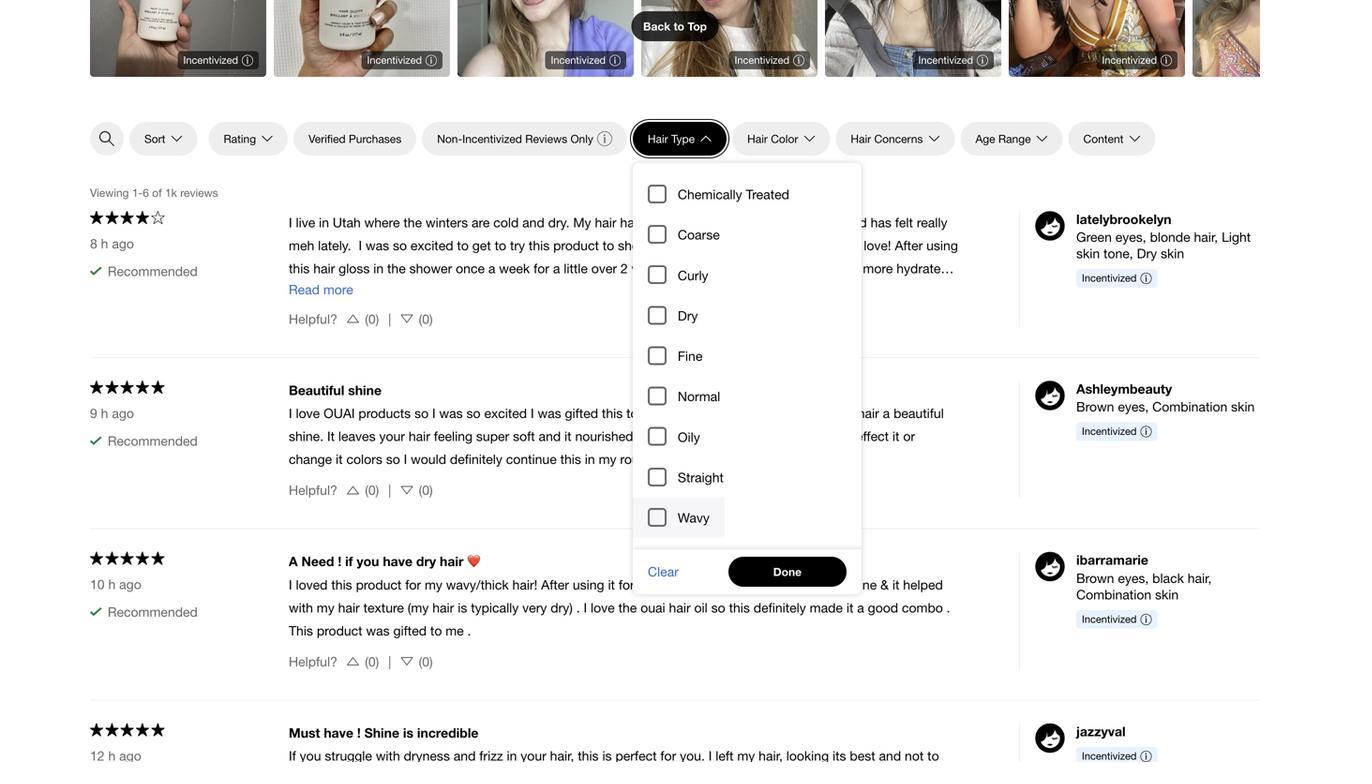 Task type: locate. For each thing, give the bounding box(es) containing it.
2 recommended from the top
[[108, 433, 198, 448]]

to inside button
[[674, 20, 684, 33]]

1 horizontal spatial hair
[[747, 132, 768, 145]]

i up the shine.
[[289, 406, 292, 421]]

1 hair from the left
[[648, 132, 668, 145]]

!
[[338, 554, 342, 569], [357, 725, 361, 740]]

0 horizontal spatial using
[[573, 577, 604, 592]]

ago right 10
[[119, 577, 141, 592]]

hair inside "hair concerns" dropdown button
[[851, 132, 871, 145]]

me
[[446, 623, 464, 638]]

h for 10
[[108, 577, 116, 592]]

gifted up nourished.
[[565, 406, 598, 421]]

1k
[[165, 186, 177, 199]]

more
[[863, 260, 893, 276], [323, 282, 353, 297], [532, 329, 562, 345], [812, 577, 842, 592]]

0 vertical spatial gifted
[[565, 406, 598, 421]]

have inside the a need ! if you have dry hair ❤️ i loved this product for my wavy/thick hair! after using it for a little over 2 weeks i noticed more shine & it helped with my hair texture (my hair is typically very dry) . i love the ouai hair oil so this definitely made it a good combo . this product was gifted to me .
[[383, 554, 413, 569]]

. right dry)
[[576, 600, 580, 615]]

1 vertical spatial over
[[676, 577, 702, 592]]

skin down 'black'
[[1155, 587, 1179, 602]]

it left the colors at left
[[336, 451, 343, 467]]

have inside beautiful shine i love ouai products so i was so excited i was gifted this to try. it definitely delivers on giving my hair a beautiful shine. it leaves your hair feeling super soft and it nourished. i have color treated hair and it didn't effect it or change it colors so i would definitely continue this in my routine.
[[648, 428, 676, 444]]

i up soft
[[531, 406, 534, 421]]

0 horizontal spatial felt
[[895, 215, 913, 230]]

dry down blonde
[[1137, 246, 1157, 261]]

leaves
[[338, 428, 376, 444]]

in down nourished.
[[585, 451, 595, 467]]

hair, for blonde
[[1194, 229, 1218, 245]]

after inside the a need ! if you have dry hair ❤️ i loved this product for my wavy/thick hair! after using it for a little over 2 weeks i noticed more shine & it helped with my hair texture (my hair is typically very dry) . i love the ouai hair oil so this definitely made it a good combo . this product was gifted to me .
[[541, 577, 569, 592]]

styled!
[[715, 283, 753, 299]]

so right products
[[414, 406, 429, 421]]

done
[[773, 565, 802, 578]]

incentivized down tone,
[[1082, 272, 1137, 284]]

0 vertical spatial combination
[[1152, 399, 1227, 414]]

incentivized down ashleymbeauty
[[1082, 425, 1137, 437]]

9 h ago
[[90, 405, 134, 421]]

0 vertical spatial h
[[101, 236, 108, 251]]

combination
[[1152, 399, 1227, 414], [1076, 587, 1151, 602]]

0 horizontal spatial little
[[415, 329, 439, 345]]

1 horizontal spatial over
[[676, 577, 702, 592]]

0 vertical spatial love
[[296, 406, 320, 421]]

excited
[[411, 237, 453, 253], [484, 406, 527, 421]]

for up down
[[350, 306, 366, 322]]

and right soft
[[539, 428, 561, 444]]

that
[[748, 260, 771, 276]]

1 horizontal spatial !
[[357, 725, 361, 740]]

little up smooth
[[564, 260, 588, 276]]

1 vertical spatial with
[[289, 600, 313, 615]]

1 horizontal spatial would
[[764, 283, 799, 299]]

1 vertical spatial would
[[411, 451, 446, 467]]

i left the "think"
[[602, 306, 605, 322]]

of inside i live in utah where the winters are cold and dry. my hair has definitely suffered from the dry air and has felt really meh lately.  i was so excited to get to try this product to show my super thick and wavy hair some love! after using this hair gloss in the shower once a week for a little over 2 weeks, i've noticed that my hair is a lot more hydrated and shiny, and a lot less frizzy. it looks especially smooth after dried and styled! i would definitely follow the directions for the amount of product to use though— i think i used way too much the first time and my hair felt weighed down and a little greasy. less is more with this one!
[[440, 306, 451, 322]]

love up the shine.
[[296, 406, 320, 421]]

1 horizontal spatial felt
[[916, 306, 934, 322]]

1 vertical spatial 2
[[706, 577, 713, 592]]

3 recommended from the top
[[108, 604, 198, 620]]

dry
[[804, 215, 823, 230], [416, 554, 436, 569]]

1 vertical spatial recommended
[[108, 433, 198, 448]]

1 vertical spatial excited
[[484, 406, 527, 421]]

1 horizontal spatial 2
[[706, 577, 713, 592]]

for
[[534, 260, 549, 276], [350, 306, 366, 322], [405, 577, 421, 592], [619, 577, 634, 592]]

0 vertical spatial over
[[591, 260, 617, 276]]

0 horizontal spatial 2
[[621, 260, 628, 276]]

ouai
[[641, 600, 665, 615]]

1 horizontal spatial with
[[565, 329, 590, 345]]

clear button
[[640, 554, 686, 589]]

it down the giving
[[808, 428, 815, 444]]

helpful? down this
[[289, 654, 337, 669]]

brown down ashleymbeauty
[[1076, 399, 1114, 414]]

noticed inside i live in utah where the winters are cold and dry. my hair has definitely suffered from the dry air and has felt really meh lately.  i was so excited to get to try this product to show my super thick and wavy hair some love! after using this hair gloss in the shower once a week for a little over 2 weeks, i've noticed that my hair is a lot more hydrated and shiny, and a lot less frizzy. it looks especially smooth after dried and styled! i would definitely follow the directions for the amount of product to use though— i think i used way too much the first time and my hair felt weighed down and a little greasy. less is more with this one!
[[701, 260, 744, 276]]

0 vertical spatial little
[[564, 260, 588, 276]]

2 vertical spatial h
[[108, 577, 116, 592]]

content button
[[1068, 122, 1155, 155]]

1 vertical spatial felt
[[916, 306, 934, 322]]

2 up the oil
[[706, 577, 713, 592]]

1 vertical spatial gifted
[[393, 623, 427, 638]]

combo
[[902, 600, 943, 615]]

! inside the a need ! if you have dry hair ❤️ i loved this product for my wavy/thick hair! after using it for a little over 2 weeks i noticed more shine & it helped with my hair texture (my hair is typically very dry) . i love the ouai hair oil so this definitely made it a good combo . this product was gifted to me .
[[338, 554, 342, 569]]

0 vertical spatial |
[[388, 311, 391, 327]]

dry inside i live in utah where the winters are cold and dry. my hair has definitely suffered from the dry air and has felt really meh lately.  i was so excited to get to try this product to show my super thick and wavy hair some love! after using this hair gloss in the shower once a week for a little over 2 weeks, i've noticed that my hair is a lot more hydrated and shiny, and a lot less frizzy. it looks especially smooth after dried and styled! i would definitely follow the directions for the amount of product to use though— i think i used way too much the first time and my hair felt weighed down and a little greasy. less is more with this one!
[[804, 215, 823, 230]]

the left first
[[767, 306, 785, 322]]

incentivized up rating on the left top of page
[[183, 53, 238, 66]]

1 vertical spatial |
[[388, 482, 391, 498]]

2 vertical spatial helpful?
[[289, 654, 337, 669]]

your
[[379, 428, 405, 444]]

over inside the a need ! if you have dry hair ❤️ i loved this product for my wavy/thick hair! after using it for a little over 2 weeks i noticed more shine & it helped with my hair texture (my hair is typically very dry) . i love the ouai hair oil so this definitely made it a good combo . this product was gifted to me .
[[676, 577, 702, 592]]

0 vertical spatial have
[[648, 428, 676, 444]]

super left soft
[[476, 428, 509, 444]]

need
[[301, 554, 334, 569]]

eyes, inside latelybrookelyn green eyes, blonde hair, light skin tone, dry skin
[[1115, 229, 1146, 245]]

0 horizontal spatial has
[[620, 215, 641, 230]]

4 incentivized button from the left
[[641, 0, 818, 77]]

excited inside i live in utah where the winters are cold and dry. my hair has definitely suffered from the dry air and has felt really meh lately.  i was so excited to get to try this product to show my super thick and wavy hair some love! after using this hair gloss in the shower once a week for a little over 2 weeks, i've noticed that my hair is a lot more hydrated and shiny, and a lot less frizzy. it looks especially smooth after dried and styled! i would definitely follow the directions for the amount of product to use though— i think i used way too much the first time and my hair felt weighed down and a little greasy. less is more with this one!
[[411, 237, 453, 253]]

ago down 4 stars element
[[112, 236, 134, 251]]

coarse
[[678, 227, 720, 243]]

more down gloss
[[323, 282, 353, 297]]

chemically
[[678, 187, 742, 202]]

non-incentivized reviews only button
[[422, 122, 627, 155]]

feeling
[[434, 428, 473, 444]]

incredible
[[417, 725, 479, 740]]

helpful? for beautiful
[[289, 482, 337, 498]]

have right must
[[324, 725, 353, 740]]

recommended for 10 h ago
[[108, 604, 198, 620]]

6
[[143, 186, 149, 199]]

1 incentivized button from the left
[[90, 0, 266, 77]]

eyes,
[[1115, 229, 1146, 245], [1118, 399, 1149, 414], [1118, 570, 1149, 586]]

0 horizontal spatial hair
[[648, 132, 668, 145]]

2 inside the a need ! if you have dry hair ❤️ i loved this product for my wavy/thick hair! after using it for a little over 2 weeks i noticed more shine & it helped with my hair texture (my hair is typically very dry) . i love the ouai hair oil so this definitely made it a good combo . this product was gifted to me .
[[706, 577, 713, 592]]

0 horizontal spatial over
[[591, 260, 617, 276]]

this left one!
[[593, 329, 614, 345]]

back
[[643, 20, 670, 33]]

curly
[[678, 268, 708, 283]]

1 vertical spatial it
[[663, 406, 671, 421]]

0 vertical spatial 5 stars element
[[90, 380, 164, 396]]

0 horizontal spatial .
[[467, 623, 471, 638]]

0 vertical spatial would
[[764, 283, 799, 299]]

shine
[[364, 725, 399, 740]]

so
[[393, 237, 407, 253], [414, 406, 429, 421], [466, 406, 481, 421], [386, 451, 400, 467], [711, 600, 725, 615]]

2 brown from the top
[[1076, 570, 1114, 586]]

. right combo
[[947, 600, 950, 615]]

0 vertical spatial lot
[[845, 260, 859, 276]]

2 inside i live in utah where the winters are cold and dry. my hair has definitely suffered from the dry air and has felt really meh lately.  i was so excited to get to try this product to show my super thick and wavy hair some love! after using this hair gloss in the shower once a week for a little over 2 weeks, i've noticed that my hair is a lot more hydrated and shiny, and a lot less frizzy. it looks especially smooth after dried and styled! i would definitely follow the directions for the amount of product to use though— i think i used way too much the first time and my hair felt weighed down and a little greasy. less is more with this one!
[[621, 260, 628, 276]]

i left 'live'
[[289, 215, 292, 230]]

gloss
[[339, 260, 370, 276]]

(0) button down texture
[[337, 644, 388, 679]]

0 vertical spatial shine
[[348, 382, 382, 398]]

skin inside ashleymbeauty brown eyes, combination skin
[[1231, 399, 1255, 414]]

brown inside ashleymbeauty brown eyes, combination skin
[[1076, 399, 1114, 414]]

0 horizontal spatial noticed
[[701, 260, 744, 276]]

ago
[[112, 236, 134, 251], [112, 405, 134, 421], [119, 577, 141, 592]]

ago for 10 h ago
[[119, 577, 141, 592]]

1 vertical spatial noticed
[[765, 577, 808, 592]]

eyes, down 'ibarramarie'
[[1118, 570, 1149, 586]]

reviews
[[180, 186, 218, 199]]

to left me
[[430, 623, 442, 638]]

1 vertical spatial of
[[440, 306, 451, 322]]

hair right my
[[595, 215, 616, 230]]

2 horizontal spatial have
[[648, 428, 676, 444]]

felt down the hydrated
[[916, 306, 934, 322]]

1 vertical spatial ago
[[112, 405, 134, 421]]

eyes, inside ashleymbeauty brown eyes, combination skin
[[1118, 399, 1149, 414]]

| for need
[[388, 654, 391, 669]]

i right the "think"
[[641, 306, 644, 322]]

0 vertical spatial super
[[674, 237, 707, 253]]

2 5 stars element from the top
[[90, 552, 164, 568]]

dry)
[[551, 600, 573, 615]]

have down "try."
[[648, 428, 676, 444]]

2 vertical spatial in
[[585, 451, 595, 467]]

light
[[1222, 229, 1251, 245]]

1 vertical spatial little
[[415, 329, 439, 345]]

1 helpful? from the top
[[289, 311, 337, 327]]

1 vertical spatial have
[[383, 554, 413, 569]]

0 horizontal spatial super
[[476, 428, 509, 444]]

winters
[[426, 215, 468, 230]]

color
[[771, 132, 798, 145]]

5 stars element
[[90, 380, 164, 396], [90, 552, 164, 568], [90, 723, 164, 739]]

have right you
[[383, 554, 413, 569]]

1 horizontal spatial after
[[895, 237, 923, 253]]

recommended for 8 h ago
[[108, 263, 198, 279]]

are
[[472, 215, 490, 230]]

hair!
[[512, 577, 537, 592]]

was down where
[[366, 237, 389, 253]]

0 vertical spatial in
[[319, 215, 329, 230]]

weeks
[[717, 577, 754, 592]]

felt left "really"
[[895, 215, 913, 230]]

non-incentivized reviews only
[[437, 132, 593, 145]]

hair for hair type
[[648, 132, 668, 145]]

0 horizontal spatial combination
[[1076, 587, 1151, 602]]

eyes, for blonde
[[1115, 229, 1146, 245]]

0 vertical spatial it
[[470, 283, 477, 299]]

it inside i live in utah where the winters are cold and dry. my hair has definitely suffered from the dry air and has felt really meh lately.  i was so excited to get to try this product to show my super thick and wavy hair some love! after using this hair gloss in the shower once a week for a little over 2 weeks, i've noticed that my hair is a lot more hydrated and shiny, and a lot less frizzy. it looks especially smooth after dried and styled! i would definitely follow the directions for the amount of product to use though— i think i used way too much the first time and my hair felt weighed down and a little greasy. less is more with this one!
[[470, 283, 477, 299]]

more down 'use'
[[532, 329, 562, 345]]

would inside i live in utah where the winters are cold and dry. my hair has definitely suffered from the dry air and has felt really meh lately.  i was so excited to get to try this product to show my super thick and wavy hair some love! after using this hair gloss in the shower once a week for a little over 2 weeks, i've noticed that my hair is a lot more hydrated and shiny, and a lot less frizzy. it looks especially smooth after dried and styled! i would definitely follow the directions for the amount of product to use though— i think i used way too much the first time and my hair felt weighed down and a little greasy. less is more with this one!
[[764, 283, 799, 299]]

definitely up time
[[803, 283, 855, 299]]

it
[[564, 428, 571, 444], [808, 428, 815, 444], [892, 428, 900, 444], [336, 451, 343, 467], [608, 577, 615, 592], [892, 577, 899, 592], [846, 600, 853, 615]]

0 vertical spatial ago
[[112, 236, 134, 251]]

3 hair from the left
[[851, 132, 871, 145]]

0 horizontal spatial with
[[289, 600, 313, 615]]

hair, inside ibarramarie brown eyes, black hair, combination skin
[[1188, 570, 1212, 586]]

ashleymbeauty
[[1076, 381, 1172, 396]]

5 incentivized button from the left
[[825, 0, 1001, 77]]

2 | from the top
[[388, 482, 391, 498]]

was
[[366, 237, 389, 253], [439, 406, 463, 421], [538, 406, 561, 421], [366, 623, 390, 638]]

sort
[[144, 132, 165, 145]]

to left "try."
[[626, 406, 638, 421]]

to
[[674, 20, 684, 33], [457, 237, 469, 253], [495, 237, 506, 253], [603, 237, 614, 253], [504, 306, 516, 322], [626, 406, 638, 421], [430, 623, 442, 638]]

1 vertical spatial eyes,
[[1118, 399, 1149, 414]]

1 horizontal spatial noticed
[[765, 577, 808, 592]]

1 horizontal spatial gifted
[[565, 406, 598, 421]]

1 vertical spatial brown
[[1076, 570, 1114, 586]]

2 vertical spatial have
[[324, 725, 353, 740]]

brown down 'ibarramarie'
[[1076, 570, 1114, 586]]

felt
[[895, 215, 913, 230], [916, 306, 934, 322]]

back to top button
[[631, 11, 719, 41]]

1 horizontal spatial using
[[926, 237, 958, 253]]

verified purchases button
[[294, 122, 416, 155]]

so right the oil
[[711, 600, 725, 615]]

0 vertical spatial eyes,
[[1115, 229, 1146, 245]]

the down the hydrated
[[897, 283, 916, 299]]

looks
[[481, 283, 512, 299]]

i up feeling
[[432, 406, 436, 421]]

skin inside ibarramarie brown eyes, black hair, combination skin
[[1155, 587, 1179, 602]]

time
[[814, 306, 840, 322]]

0 vertical spatial dry
[[1137, 246, 1157, 261]]

shine inside the a need ! if you have dry hair ❤️ i loved this product for my wavy/thick hair! after using it for a little over 2 weeks i noticed more shine & it helped with my hair texture (my hair is typically very dry) . i love the ouai hair oil so this definitely made it a good combo . this product was gifted to me .
[[846, 577, 877, 592]]

super up i've
[[674, 237, 707, 253]]

0 horizontal spatial would
[[411, 451, 446, 467]]

dry right used
[[678, 308, 698, 323]]

0 vertical spatial noticed
[[701, 260, 744, 276]]

0 horizontal spatial after
[[541, 577, 569, 592]]

0 horizontal spatial lot
[[388, 283, 403, 299]]

. right me
[[467, 623, 471, 638]]

! for shine
[[357, 725, 361, 740]]

more inside button
[[323, 282, 353, 297]]

this down weeks
[[729, 600, 750, 615]]

shine left &
[[846, 577, 877, 592]]

little
[[564, 260, 588, 276], [415, 329, 439, 345], [649, 577, 673, 592]]

lot left less
[[388, 283, 403, 299]]

1 vertical spatial combination
[[1076, 587, 1151, 602]]

1 vertical spatial after
[[541, 577, 569, 592]]

1 recommended from the top
[[108, 263, 198, 279]]

helpful? up the weighed
[[289, 311, 337, 327]]

1 horizontal spatial super
[[674, 237, 707, 253]]

so inside the a need ! if you have dry hair ❤️ i loved this product for my wavy/thick hair! after using it for a little over 2 weeks i noticed more shine & it helped with my hair texture (my hair is typically very dry) . i love the ouai hair oil so this definitely made it a good combo . this product was gifted to me .
[[711, 600, 725, 615]]

incentivized
[[183, 53, 238, 66], [367, 53, 422, 66], [551, 53, 606, 66], [735, 53, 789, 66], [918, 53, 973, 66], [1102, 53, 1157, 66], [462, 132, 522, 145], [1082, 272, 1137, 284], [1082, 425, 1137, 437], [1082, 613, 1137, 625], [1082, 750, 1137, 762]]

.
[[576, 600, 580, 615], [947, 600, 950, 615], [467, 623, 471, 638]]

2 horizontal spatial it
[[663, 406, 671, 421]]

1 vertical spatial hair,
[[1188, 570, 1212, 586]]

2 up read more button
[[621, 260, 628, 276]]

using up dry)
[[573, 577, 604, 592]]

treated
[[712, 428, 754, 444]]

and left dry.
[[522, 215, 544, 230]]

read more
[[289, 282, 353, 297]]

0 vertical spatial brown
[[1076, 399, 1114, 414]]

this
[[529, 237, 550, 253], [289, 260, 310, 276], [593, 329, 614, 345], [602, 406, 623, 421], [560, 451, 581, 467], [331, 577, 352, 592], [729, 600, 750, 615]]

incentivized inside button
[[462, 132, 522, 145]]

0 vertical spatial 2
[[621, 260, 628, 276]]

0 horizontal spatial have
[[324, 725, 353, 740]]

and right down
[[378, 329, 400, 345]]

(0) button
[[337, 301, 388, 336], [391, 301, 442, 336], [337, 473, 388, 508], [391, 473, 442, 508], [337, 644, 388, 679], [391, 644, 442, 679]]

try
[[510, 237, 525, 253]]

1 vertical spatial !
[[357, 725, 361, 740]]

0 vertical spatial after
[[895, 237, 923, 253]]

of right 6
[[152, 186, 162, 199]]

latelybrookelyn link
[[1076, 211, 1260, 227]]

0 vertical spatial recommended
[[108, 263, 198, 279]]

rating
[[224, 132, 256, 145]]

0 horizontal spatial !
[[338, 554, 342, 569]]

3 helpful? from the top
[[289, 654, 337, 669]]

week
[[499, 260, 530, 276]]

eyes, inside ibarramarie brown eyes, black hair, combination skin
[[1118, 570, 1149, 586]]

3 incentivized button from the left
[[458, 0, 634, 77]]

little down amount on the top of the page
[[415, 329, 439, 345]]

0 horizontal spatial excited
[[411, 237, 453, 253]]

h
[[101, 236, 108, 251], [101, 405, 108, 421], [108, 577, 116, 592]]

brown for brown eyes, combination skin
[[1076, 399, 1114, 414]]

excited inside beautiful shine i love ouai products so i was so excited i was gifted this to try. it definitely delivers on giving my hair a beautiful shine. it leaves your hair feeling super soft and it nourished. i have color treated hair and it didn't effect it or change it colors so i would definitely continue this in my routine.
[[484, 406, 527, 421]]

1 horizontal spatial it
[[470, 283, 477, 299]]

i
[[289, 215, 292, 230], [359, 237, 362, 253], [757, 283, 760, 299], [602, 306, 605, 322], [641, 306, 644, 322], [289, 406, 292, 421], [432, 406, 436, 421], [531, 406, 534, 421], [641, 428, 644, 444], [404, 451, 407, 467], [289, 577, 292, 592], [758, 577, 761, 592], [584, 600, 587, 615]]

little up the ouai
[[649, 577, 673, 592]]

0 horizontal spatial gifted
[[393, 623, 427, 638]]

clear
[[648, 564, 679, 579]]

1 horizontal spatial have
[[383, 554, 413, 569]]

normal
[[678, 389, 720, 404]]

! for if
[[338, 554, 342, 569]]

to inside the a need ! if you have dry hair ❤️ i loved this product for my wavy/thick hair! after using it for a little over 2 weeks i noticed more shine & it helped with my hair texture (my hair is typically very dry) . i love the ouai hair oil so this definitely made it a good combo . this product was gifted to me .
[[430, 623, 442, 638]]

h right 9
[[101, 405, 108, 421]]

h for 9
[[101, 405, 108, 421]]

think
[[609, 306, 637, 322]]

has up love!
[[871, 215, 891, 230]]

2 vertical spatial ago
[[119, 577, 141, 592]]

a
[[488, 260, 495, 276], [553, 260, 560, 276], [834, 260, 841, 276], [377, 283, 384, 299], [404, 329, 411, 345], [883, 406, 890, 421], [638, 577, 645, 592], [857, 600, 864, 615]]

1 vertical spatial in
[[373, 260, 384, 276]]

(0)
[[365, 311, 379, 327], [419, 311, 433, 327], [365, 482, 379, 498], [419, 482, 433, 498], [365, 654, 379, 669], [419, 654, 433, 669]]

3 | from the top
[[388, 654, 391, 669]]

hair, inside latelybrookelyn green eyes, blonde hair, light skin tone, dry skin
[[1194, 229, 1218, 245]]

h right 8
[[101, 236, 108, 251]]

1 vertical spatial love
[[591, 600, 615, 615]]

0 vertical spatial excited
[[411, 237, 453, 253]]

5 stars element for 10 h ago
[[90, 552, 164, 568]]

a inside beautiful shine i love ouai products so i was so excited i was gifted this to try. it definitely delivers on giving my hair a beautiful shine. it leaves your hair feeling super soft and it nourished. i have color treated hair and it didn't effect it or change it colors so i would definitely continue this in my routine.
[[883, 406, 890, 421]]

1 vertical spatial helpful?
[[289, 482, 337, 498]]

1 vertical spatial h
[[101, 405, 108, 421]]

1 brown from the top
[[1076, 399, 1114, 414]]

| left amount on the top of the page
[[388, 311, 391, 327]]

incentivized left reviews
[[462, 132, 522, 145]]

1 5 stars element from the top
[[90, 380, 164, 396]]

my down wavy
[[774, 260, 792, 276]]

2 hair from the left
[[747, 132, 768, 145]]

beautiful
[[894, 406, 944, 421]]

2 has from the left
[[871, 215, 891, 230]]

shine.
[[289, 428, 324, 444]]

0 vertical spatial using
[[926, 237, 958, 253]]

2 horizontal spatial hair
[[851, 132, 871, 145]]

my
[[653, 237, 671, 253], [774, 260, 792, 276], [869, 306, 887, 322], [836, 406, 854, 421], [599, 451, 616, 467], [425, 577, 442, 592], [317, 600, 334, 615]]

hair left the oil
[[669, 600, 691, 615]]

has
[[620, 215, 641, 230], [871, 215, 891, 230]]

i up routine.
[[641, 428, 644, 444]]

2 horizontal spatial in
[[585, 451, 595, 467]]

8 h ago
[[90, 236, 134, 251]]

8
[[90, 236, 97, 251]]

would down feeling
[[411, 451, 446, 467]]

hair inside hair color dropdown button
[[747, 132, 768, 145]]

0 horizontal spatial dry
[[416, 554, 436, 569]]

with
[[565, 329, 590, 345], [289, 600, 313, 615]]

eyes, down latelybrookelyn
[[1115, 229, 1146, 245]]

dry left air
[[804, 215, 823, 230]]

1 horizontal spatial shine
[[846, 577, 877, 592]]

little inside the a need ! if you have dry hair ❤️ i loved this product for my wavy/thick hair! after using it for a little over 2 weeks i noticed more shine & it helped with my hair texture (my hair is typically very dry) . i love the ouai hair oil so this definitely made it a good combo . this product was gifted to me .
[[649, 577, 673, 592]]

hair inside hair type dropdown button
[[648, 132, 668, 145]]

hair,
[[1194, 229, 1218, 245], [1188, 570, 1212, 586]]

2 vertical spatial it
[[327, 428, 335, 444]]

brown inside ibarramarie brown eyes, black hair, combination skin
[[1076, 570, 1114, 586]]

back to top
[[643, 20, 707, 33]]

excited up the shower
[[411, 237, 453, 253]]

2 helpful? from the top
[[289, 482, 337, 498]]

was inside i live in utah where the winters are cold and dry. my hair has definitely suffered from the dry air and has felt really meh lately.  i was so excited to get to try this product to show my super thick and wavy hair some love! after using this hair gloss in the shower once a week for a little over 2 weeks, i've noticed that my hair is a lot more hydrated and shiny, and a lot less frizzy. it looks especially smooth after dried and styled! i would definitely follow the directions for the amount of product to use though— i think i used way too much the first time and my hair felt weighed down and a little greasy. less is more with this one!
[[366, 237, 389, 253]]

is inside the a need ! if you have dry hair ❤️ i loved this product for my wavy/thick hair! after using it for a little over 2 weeks i noticed more shine & it helped with my hair texture (my hair is typically very dry) . i love the ouai hair oil so this definitely made it a good combo . this product was gifted to me .
[[458, 600, 467, 615]]

the inside the a need ! if you have dry hair ❤️ i loved this product for my wavy/thick hair! after using it for a little over 2 weeks i noticed more shine & it helped with my hair texture (my hair is typically very dry) . i love the ouai hair oil so this definitely made it a good combo . this product was gifted to me .
[[618, 600, 637, 615]]

super
[[674, 237, 707, 253], [476, 428, 509, 444]]

definitely
[[645, 215, 697, 230], [803, 283, 855, 299], [674, 406, 727, 421], [450, 451, 502, 467], [754, 600, 806, 615]]



Task type: vqa. For each thing, say whether or not it's contained in the screenshot.
"1.2K reviews" element
no



Task type: describe. For each thing, give the bounding box(es) containing it.
incentivized up purchases
[[367, 53, 422, 66]]

age
[[975, 132, 995, 145]]

once
[[456, 260, 485, 276]]

shine inside beautiful shine i love ouai products so i was so excited i was gifted this to try. it definitely delivers on giving my hair a beautiful shine. it leaves your hair feeling super soft and it nourished. i have color treated hair and it didn't effect it or change it colors so i would definitely continue this in my routine.
[[348, 382, 382, 398]]

over inside i live in utah where the winters are cold and dry. my hair has definitely suffered from the dry air and has felt really meh lately.  i was so excited to get to try this product to show my super thick and wavy hair some love! after using this hair gloss in the shower once a week for a little over 2 weeks, i've noticed that my hair is a lot more hydrated and shiny, and a lot less frizzy. it looks especially smooth after dried and styled! i would definitely follow the directions for the amount of product to use though— i think i used way too much the first time and my hair felt weighed down and a little greasy. less is more with this one!
[[591, 260, 617, 276]]

oily
[[678, 429, 700, 445]]

nourished.
[[575, 428, 637, 444]]

i right weeks
[[758, 577, 761, 592]]

try.
[[642, 406, 659, 421]]

to left "try"
[[495, 237, 506, 253]]

helpful? for a
[[289, 654, 337, 669]]

verified
[[309, 132, 346, 145]]

gifted inside the a need ! if you have dry hair ❤️ i loved this product for my wavy/thick hair! after using it for a little over 2 weeks i noticed more shine & it helped with my hair texture (my hair is typically very dry) . i love the ouai hair oil so this definitely made it a good combo . this product was gifted to me .
[[393, 623, 427, 638]]

was inside the a need ! if you have dry hair ❤️ i loved this product for my wavy/thick hair! after using it for a little over 2 weeks i noticed more shine & it helped with my hair texture (my hair is typically very dry) . i love the ouai hair oil so this definitely made it a good combo . this product was gifted to me .
[[366, 623, 390, 638]]

product up texture
[[356, 577, 402, 592]]

top
[[688, 20, 707, 33]]

from
[[752, 215, 779, 230]]

the right where
[[403, 215, 422, 230]]

1 horizontal spatial in
[[373, 260, 384, 276]]

(0) button down (my
[[391, 644, 442, 679]]

with inside i live in utah where the winters are cold and dry. my hair has definitely suffered from the dry air and has felt really meh lately.  i was so excited to get to try this product to show my super thick and wavy hair some love! after using this hair gloss in the shower once a week for a little over 2 weeks, i've noticed that my hair is a lot more hydrated and shiny, and a lot less frizzy. it looks especially smooth after dried and styled! i would definitely follow the directions for the amount of product to use though— i think i used way too much the first time and my hair felt weighed down and a little greasy. less is more with this one!
[[565, 329, 590, 345]]

hair for hair color
[[747, 132, 768, 145]]

didn't
[[819, 428, 852, 444]]

hair for hair concerns
[[851, 132, 871, 145]]

a up especially
[[553, 260, 560, 276]]

the up down
[[369, 306, 388, 322]]

1 horizontal spatial .
[[576, 600, 580, 615]]

noticed inside the a need ! if you have dry hair ❤️ i loved this product for my wavy/thick hair! after using it for a little over 2 weeks i noticed more shine & it helped with my hair texture (my hair is typically very dry) . i love the ouai hair oil so this definitely made it a good combo . this product was gifted to me .
[[765, 577, 808, 592]]

it right &
[[892, 577, 899, 592]]

skin down blonde
[[1161, 246, 1184, 261]]

i down that
[[757, 283, 760, 299]]

5 stars element for 9 h ago
[[90, 380, 164, 396]]

definitely inside the a need ! if you have dry hair ❤️ i loved this product for my wavy/thick hair! after using it for a little over 2 weeks i noticed more shine & it helped with my hair texture (my hair is typically very dry) . i love the ouai hair oil so this definitely made it a good combo . this product was gifted to me .
[[754, 600, 806, 615]]

amount
[[391, 306, 436, 322]]

this up nourished.
[[602, 406, 623, 421]]

to left show
[[603, 237, 614, 253]]

and up that
[[743, 237, 765, 253]]

verified purchases
[[309, 132, 401, 145]]

made
[[810, 600, 843, 615]]

6 incentivized button from the left
[[1009, 0, 1185, 77]]

air
[[827, 215, 841, 230]]

0 horizontal spatial it
[[327, 428, 335, 444]]

tone,
[[1104, 246, 1133, 261]]

is right shine
[[403, 725, 413, 740]]

hair left texture
[[338, 600, 360, 615]]

product right this
[[317, 623, 362, 638]]

is down some
[[821, 260, 830, 276]]

&
[[880, 577, 889, 592]]

delivers
[[730, 406, 776, 421]]

read more button
[[289, 280, 959, 299]]

1-
[[132, 186, 143, 199]]

incentivized down ibarramarie brown eyes, black hair, combination skin
[[1082, 613, 1137, 625]]

effect
[[856, 428, 889, 444]]

was up continue
[[538, 406, 561, 421]]

definitely down feeling
[[450, 451, 502, 467]]

a down amount on the top of the page
[[404, 329, 411, 345]]

hair type
[[648, 132, 695, 145]]

(0) button down shiny,
[[337, 301, 388, 336]]

ago for 8 h ago
[[112, 236, 134, 251]]

to left "get"
[[457, 237, 469, 253]]

concerns
[[874, 132, 923, 145]]

beautiful shine i love ouai products so i was so excited i was gifted this to try. it definitely delivers on giving my hair a beautiful shine. it leaves your hair feeling super soft and it nourished. i have color treated hair and it didn't effect it or change it colors so i would definitely continue this in my routine.
[[289, 382, 948, 467]]

ibarramarie brown eyes, black hair, combination skin
[[1076, 552, 1215, 602]]

blonde
[[1150, 229, 1190, 245]]

weighed
[[289, 329, 338, 345]]

more inside the a need ! if you have dry hair ❤️ i loved this product for my wavy/thick hair! after using it for a little over 2 weeks i noticed more shine & it helped with my hair texture (my hair is typically very dry) . i love the ouai hair oil so this definitely made it a good combo . this product was gifted to me .
[[812, 577, 842, 592]]

color
[[679, 428, 709, 444]]

it left or
[[892, 428, 900, 444]]

it left nourished.
[[564, 428, 571, 444]]

hair up effect
[[858, 406, 879, 421]]

down
[[342, 329, 375, 345]]

eyes, for combination
[[1118, 399, 1149, 414]]

hair right (my
[[432, 600, 454, 615]]

(0) button down your
[[391, 473, 442, 508]]

using inside the a need ! if you have dry hair ❤️ i loved this product for my wavy/thick hair! after using it for a little over 2 weeks i noticed more shine & it helped with my hair texture (my hair is typically very dry) . i love the ouai hair oil so this definitely made it a good combo . this product was gifted to me .
[[573, 577, 604, 592]]

h for 8
[[101, 236, 108, 251]]

❤️
[[467, 554, 480, 569]]

for up (my
[[405, 577, 421, 592]]

must have ! shine is incredible
[[289, 725, 479, 740]]

incentivized down jazzyval
[[1082, 750, 1137, 762]]

a left good
[[857, 600, 864, 615]]

hair color button
[[732, 122, 830, 155]]

incentivized up hair color
[[735, 53, 789, 66]]

wavy/thick
[[446, 577, 509, 592]]

jazzyval
[[1076, 724, 1126, 739]]

after inside i live in utah where the winters are cold and dry. my hair has definitely suffered from the dry air and has felt really meh lately.  i was so excited to get to try this product to show my super thick and wavy hair some love! after using this hair gloss in the shower once a week for a little over 2 weeks, i've noticed that my hair is a lot more hydrated and shiny, and a lot less frizzy. it looks especially smooth after dried and styled! i would definitely follow the directions for the amount of product to use though— i think i used way too much the first time and my hair felt weighed down and a little greasy. less is more with this one!
[[895, 237, 923, 253]]

my down follow
[[869, 306, 887, 322]]

latelybrookelyn green eyes, blonde hair, light skin tone, dry skin
[[1076, 211, 1255, 261]]

this up read
[[289, 260, 310, 276]]

my up didn't
[[836, 406, 854, 421]]

2 incentivized button from the left
[[274, 0, 450, 77]]

product up greasy.
[[455, 306, 500, 322]]

super inside beautiful shine i love ouai products so i was so excited i was gifted this to try. it definitely delivers on giving my hair a beautiful shine. it leaves your hair feeling super soft and it nourished. i have color treated hair and it didn't effect it or change it colors so i would definitely continue this in my routine.
[[476, 428, 509, 444]]

routine.
[[620, 451, 664, 467]]

love inside the a need ! if you have dry hair ❤️ i loved this product for my wavy/thick hair! after using it for a little over 2 weeks i noticed more shine & it helped with my hair texture (my hair is typically very dry) . i love the ouai hair oil so this definitely made it a good combo . this product was gifted to me .
[[591, 600, 615, 615]]

(0) button down less
[[391, 301, 442, 336]]

it right the 'made'
[[846, 600, 853, 615]]

was up feeling
[[439, 406, 463, 421]]

hair color
[[747, 132, 798, 145]]

using inside i live in utah where the winters are cold and dry. my hair has definitely suffered from the dry air and has felt really meh lately.  i was so excited to get to try this product to show my super thick and wavy hair some love! after using this hair gloss in the shower once a week for a little over 2 weeks, i've noticed that my hair is a lot more hydrated and shiny, and a lot less frizzy. it looks especially smooth after dried and styled! i would definitely follow the directions for the amount of product to use though— i think i used way too much the first time and my hair felt weighed down and a little greasy. less is more with this one!
[[926, 237, 958, 253]]

for up especially
[[534, 260, 549, 276]]

the up wavy
[[782, 215, 801, 230]]

less
[[488, 329, 515, 345]]

recommended for 9 h ago
[[108, 433, 198, 448]]

cold
[[493, 215, 519, 230]]

reviews
[[525, 132, 567, 145]]

rating button
[[209, 122, 288, 155]]

soft
[[513, 428, 535, 444]]

hair up read more
[[313, 260, 335, 276]]

a left less
[[377, 283, 384, 299]]

and down on
[[782, 428, 805, 444]]

hair left ❤️
[[440, 554, 464, 569]]

(0) button down the colors at left
[[337, 473, 388, 508]]

and down gloss
[[351, 283, 374, 299]]

beautiful
[[289, 382, 344, 398]]

viewing 1-6 of 1k reviews
[[90, 186, 218, 199]]

oil
[[694, 600, 708, 615]]

would inside beautiful shine i love ouai products so i was so excited i was gifted this to try. it definitely delivers on giving my hair a beautiful shine. it leaves your hair feeling super soft and it nourished. i have color treated hair and it didn't effect it or change it colors so i would definitely continue this in my routine.
[[411, 451, 446, 467]]

hair, for black
[[1188, 570, 1212, 586]]

1 horizontal spatial lot
[[845, 260, 859, 276]]

love inside beautiful shine i love ouai products so i was so excited i was gifted this to try. it definitely delivers on giving my hair a beautiful shine. it leaves your hair feeling super soft and it nourished. i have color treated hair and it didn't effect it or change it colors so i would definitely continue this in my routine.
[[296, 406, 320, 421]]

definitely down normal
[[674, 406, 727, 421]]

product down my
[[553, 237, 599, 253]]

dried
[[655, 283, 685, 299]]

ashleymbeauty brown eyes, combination skin
[[1076, 381, 1255, 414]]

1 vertical spatial lot
[[388, 283, 403, 299]]

incentivized up content dropdown button
[[1102, 53, 1157, 66]]

this right "try"
[[529, 237, 550, 253]]

sort button
[[129, 122, 197, 155]]

i up gloss
[[359, 237, 362, 253]]

hair down wavy
[[796, 260, 817, 276]]

range
[[998, 132, 1031, 145]]

0 horizontal spatial in
[[319, 215, 329, 230]]

3 5 stars element from the top
[[90, 723, 164, 739]]

definitely up show
[[645, 215, 697, 230]]

black
[[1152, 570, 1184, 586]]

one!
[[618, 329, 643, 345]]

0 vertical spatial felt
[[895, 215, 913, 230]]

helped
[[903, 577, 943, 592]]

thick
[[711, 237, 739, 253]]

dry inside latelybrookelyn green eyes, blonde hair, light skin tone, dry skin
[[1137, 246, 1157, 261]]

chemically treated
[[678, 187, 789, 202]]

typically
[[471, 600, 519, 615]]

and right time
[[843, 306, 865, 322]]

brown for brown eyes, black hair, combination skin
[[1076, 570, 1114, 586]]

use
[[519, 306, 540, 322]]

age range button
[[960, 122, 1063, 155]]

treated
[[746, 187, 789, 202]]

1 has from the left
[[620, 215, 641, 230]]

the left the shower
[[387, 260, 406, 276]]

hair right your
[[409, 428, 430, 444]]

in inside beautiful shine i love ouai products so i was so excited i was gifted this to try. it definitely delivers on giving my hair a beautiful shine. it leaves your hair feeling super soft and it nourished. i have color treated hair and it didn't effect it or change it colors so i would definitely continue this in my routine.
[[585, 451, 595, 467]]

for left the 'clear' button
[[619, 577, 634, 592]]

and down curly
[[689, 283, 711, 299]]

dry inside hair type element
[[678, 308, 698, 323]]

i right dry)
[[584, 600, 587, 615]]

hair right wavy
[[802, 237, 824, 253]]

to inside beautiful shine i love ouai products so i was so excited i was gifted this to try. it definitely delivers on giving my hair a beautiful shine. it leaves your hair feeling super soft and it nourished. i have color treated hair and it didn't effect it or change it colors so i would definitely continue this in my routine.
[[626, 406, 638, 421]]

more down love!
[[863, 260, 893, 276]]

skin down green
[[1076, 246, 1100, 261]]

i live in utah where the winters are cold and dry. my hair has definitely suffered from the dry air and has felt really meh lately.  i was so excited to get to try this product to show my super thick and wavy hair some love! after using this hair gloss in the shower once a week for a little over 2 weeks, i've noticed that my hair is a lot more hydrated and shiny, and a lot less frizzy. it looks especially smooth after dried and styled! i would definitely follow the directions for the amount of product to use though— i think i used way too much the first time and my hair felt weighed down and a little greasy. less is more with this one!
[[289, 215, 962, 345]]

suffered
[[701, 215, 748, 230]]

1 | from the top
[[388, 311, 391, 327]]

hair down follow
[[891, 306, 912, 322]]

and up directions
[[289, 283, 311, 299]]

0 vertical spatial of
[[152, 186, 162, 199]]

weeks,
[[631, 260, 673, 276]]

ashleymbeauty link
[[1076, 380, 1260, 397]]

9
[[90, 405, 97, 421]]

i down your
[[404, 451, 407, 467]]

with inside the a need ! if you have dry hair ❤️ i loved this product for my wavy/thick hair! after using it for a little over 2 weeks i noticed more shine & it helped with my hair texture (my hair is typically very dry) . i love the ouai hair oil so this definitely made it a good combo . this product was gifted to me .
[[289, 600, 313, 615]]

combination inside ashleymbeauty brown eyes, combination skin
[[1152, 399, 1227, 414]]

a left clear
[[638, 577, 645, 592]]

| for shine
[[388, 482, 391, 498]]

eyes, for black
[[1118, 570, 1149, 586]]

a right once at top left
[[488, 260, 495, 276]]

2 horizontal spatial .
[[947, 600, 950, 615]]

(my
[[408, 600, 429, 615]]

10 h ago
[[90, 577, 141, 592]]

type
[[671, 132, 695, 145]]

ibarramarie link
[[1076, 552, 1260, 568]]

this
[[289, 623, 313, 638]]

incentivized up concerns at the right
[[918, 53, 973, 66]]

continue
[[506, 451, 557, 467]]

though—
[[544, 306, 598, 322]]

my up (my
[[425, 577, 442, 592]]

my down loved
[[317, 600, 334, 615]]

4 stars element
[[90, 211, 164, 227]]

some
[[828, 237, 860, 253]]

if
[[345, 554, 353, 569]]

this down if
[[331, 577, 352, 592]]

so down your
[[386, 451, 400, 467]]

utah
[[333, 215, 361, 230]]

a down some
[[834, 260, 841, 276]]

very
[[522, 600, 547, 615]]

i left loved
[[289, 577, 292, 592]]

viewing
[[90, 186, 129, 199]]

combination inside ibarramarie brown eyes, black hair, combination skin
[[1076, 587, 1151, 602]]

incentivized up only
[[551, 53, 606, 66]]

loved
[[296, 577, 328, 592]]

where
[[364, 215, 400, 230]]

must
[[289, 725, 320, 740]]

hair type element
[[633, 163, 861, 594]]

only
[[570, 132, 593, 145]]

so inside i live in utah where the winters are cold and dry. my hair has definitely suffered from the dry air and has felt really meh lately.  i was so excited to get to try this product to show my super thick and wavy hair some love! after using this hair gloss in the shower once a week for a little over 2 weeks, i've noticed that my hair is a lot more hydrated and shiny, and a lot less frizzy. it looks especially smooth after dried and styled! i would definitely follow the directions for the amount of product to use though— i think i used way too much the first time and my hair felt weighed down and a little greasy. less is more with this one!
[[393, 237, 407, 253]]

super inside i live in utah where the winters are cold and dry. my hair has definitely suffered from the dry air and has felt really meh lately.  i was so excited to get to try this product to show my super thick and wavy hair some love! after using this hair gloss in the shower once a week for a little over 2 weeks, i've noticed that my hair is a lot more hydrated and shiny, and a lot less frizzy. it looks especially smooth after dried and styled! i would definitely follow the directions for the amount of product to use though— i think i used way too much the first time and my hair felt weighed down and a little greasy. less is more with this one!
[[674, 237, 707, 253]]

shower
[[409, 260, 452, 276]]

my up weeks,
[[653, 237, 671, 253]]

products
[[359, 406, 411, 421]]

ago for 9 h ago
[[112, 405, 134, 421]]

to left 'use'
[[504, 306, 516, 322]]

greasy.
[[442, 329, 484, 345]]

i've
[[676, 260, 697, 276]]

hair down delivers
[[757, 428, 779, 444]]

it left the 'clear' button
[[608, 577, 615, 592]]

hair concerns
[[851, 132, 923, 145]]

this right continue
[[560, 451, 581, 467]]

gifted inside beautiful shine i love ouai products so i was so excited i was gifted this to try. it definitely delivers on giving my hair a beautiful shine. it leaves your hair feeling super soft and it nourished. i have color treated hair and it didn't effect it or change it colors so i would definitely continue this in my routine.
[[565, 406, 598, 421]]

good
[[868, 600, 898, 615]]

dry inside the a need ! if you have dry hair ❤️ i loved this product for my wavy/thick hair! after using it for a little over 2 weeks i noticed more shine & it helped with my hair texture (my hair is typically very dry) . i love the ouai hair oil so this definitely made it a good combo . this product was gifted to me .
[[416, 554, 436, 569]]

1 horizontal spatial little
[[564, 260, 588, 276]]



